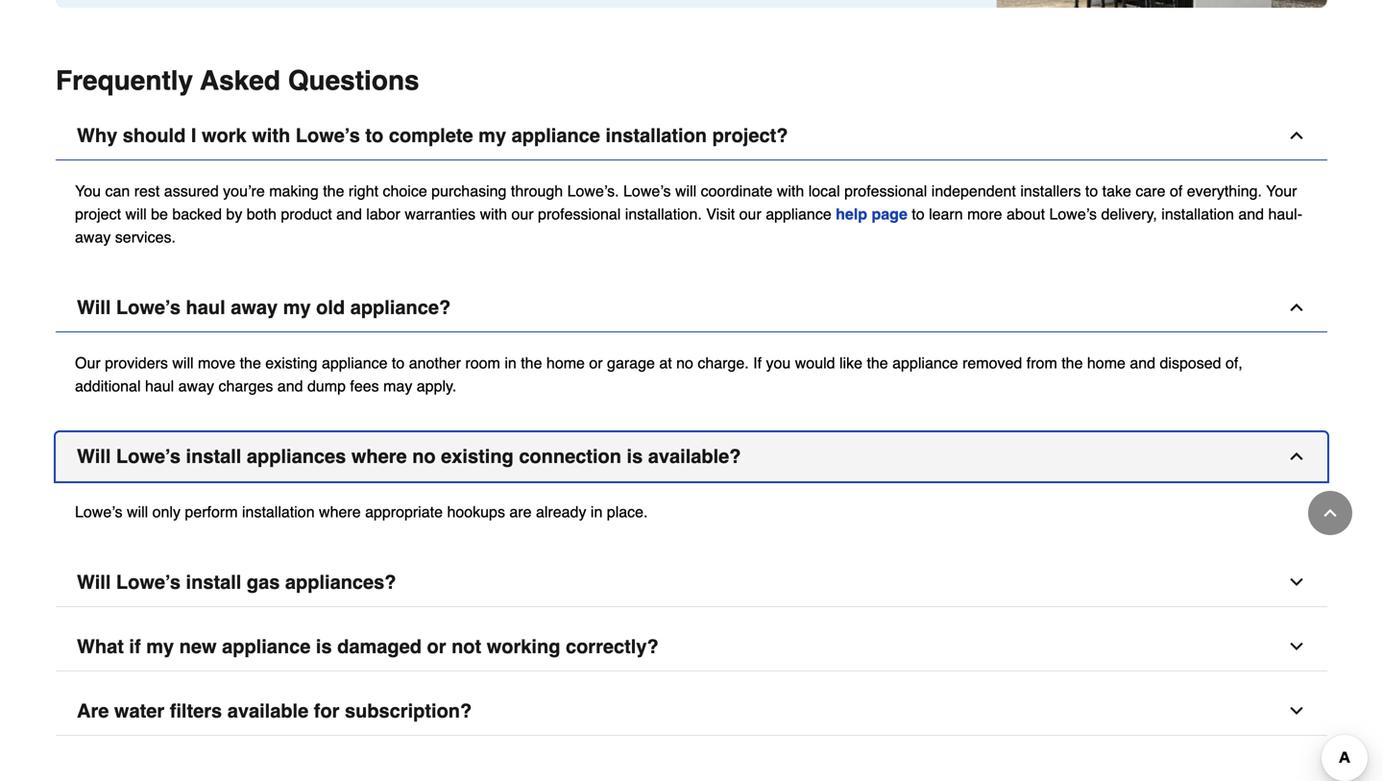 Task type: vqa. For each thing, say whether or not it's contained in the screenshot.
the rightmost inside
no



Task type: locate. For each thing, give the bounding box(es) containing it.
will lowe's haul away my old appliance? button
[[56, 284, 1328, 333]]

lowe's
[[296, 124, 360, 147], [624, 182, 671, 200], [1050, 205, 1097, 223], [116, 296, 181, 319], [116, 445, 181, 468], [75, 503, 123, 521], [116, 571, 181, 593]]

why should i work with lowe's to complete my appliance installation project?
[[77, 124, 788, 147]]

to learn more about lowe's delivery, installation and haul- away services.
[[75, 205, 1303, 246]]

help page link
[[836, 205, 908, 223]]

and left dump
[[278, 377, 303, 395]]

labor
[[366, 205, 401, 223]]

will for will lowe's install gas appliances?
[[77, 571, 111, 593]]

and left disposed
[[1130, 354, 1156, 372]]

both
[[247, 205, 277, 223]]

0 vertical spatial away
[[75, 228, 111, 246]]

chevron up image
[[1288, 298, 1307, 317], [1288, 447, 1307, 466]]

2 horizontal spatial with
[[777, 182, 804, 200]]

existing up dump
[[265, 354, 318, 372]]

will inside will lowe's haul away my old appliance? 'button'
[[77, 296, 111, 319]]

you can rest assured you're making the right choice purchasing through lowe's. lowe's will coordinate with local professional independent installers to take care of everything. your project will be backed by both product and labor warranties with our professional installation. visit our appliance
[[75, 182, 1298, 223]]

chevron up image for will lowe's haul away my old appliance?
[[1288, 298, 1307, 317]]

installation down 'appliances'
[[242, 503, 315, 521]]

and inside to learn more about lowe's delivery, installation and haul- away services.
[[1239, 205, 1265, 223]]

2 horizontal spatial away
[[231, 296, 278, 319]]

in left place. on the left bottom of the page
[[591, 503, 603, 521]]

1 horizontal spatial is
[[627, 445, 643, 468]]

0 horizontal spatial chevron up image
[[1288, 126, 1307, 145]]

professional
[[845, 182, 928, 200], [538, 205, 621, 223]]

0 horizontal spatial with
[[252, 124, 290, 147]]

0 horizontal spatial or
[[427, 636, 446, 658]]

haul down providers
[[145, 377, 174, 395]]

0 vertical spatial install
[[186, 445, 242, 468]]

already
[[536, 503, 587, 521]]

or inside button
[[427, 636, 446, 658]]

dump
[[307, 377, 346, 395]]

lowe's down installers
[[1050, 205, 1097, 223]]

no right at
[[677, 354, 694, 372]]

my left old
[[283, 296, 311, 319]]

scroll to top element
[[1309, 491, 1353, 535]]

0 horizontal spatial is
[[316, 636, 332, 658]]

haul
[[186, 296, 225, 319], [145, 377, 174, 395]]

subscription?
[[345, 700, 472, 722]]

1 horizontal spatial our
[[740, 205, 762, 223]]

filters
[[170, 700, 222, 722]]

1 chevron up image from the top
[[1288, 298, 1307, 317]]

to
[[366, 124, 384, 147], [1086, 182, 1098, 200], [912, 205, 925, 223], [392, 354, 405, 372]]

or inside our providers will move the existing appliance to another room in the home or garage at no charge. if you would like the appliance removed from the home and disposed of, additional haul away charges and dump fees may apply.
[[589, 354, 603, 372]]

chevron up image inside why should i work with lowe's to complete my appliance installation project? button
[[1288, 126, 1307, 145]]

to left the learn
[[912, 205, 925, 223]]

the left right
[[323, 182, 344, 200]]

haul inside our providers will move the existing appliance to another room in the home or garage at no charge. if you would like the appliance removed from the home and disposed of, additional haul away charges and dump fees may apply.
[[145, 377, 174, 395]]

1 vertical spatial away
[[231, 296, 278, 319]]

fees
[[350, 377, 379, 395]]

0 horizontal spatial installation
[[242, 503, 315, 521]]

or left "not"
[[427, 636, 446, 658]]

1 horizontal spatial installation
[[606, 124, 707, 147]]

1 horizontal spatial no
[[677, 354, 694, 372]]

will down additional
[[77, 445, 111, 468]]

1 horizontal spatial existing
[[441, 445, 514, 468]]

1 vertical spatial installation
[[1162, 205, 1235, 223]]

1 horizontal spatial with
[[480, 205, 507, 223]]

room
[[465, 354, 500, 372]]

our
[[512, 205, 534, 223], [740, 205, 762, 223]]

what if my new appliance is damaged or not working correctly? button
[[56, 623, 1328, 672]]

asked
[[200, 65, 281, 96]]

where left appropriate
[[319, 503, 361, 521]]

is left damaged
[[316, 636, 332, 658]]

are
[[510, 503, 532, 521]]

is inside 'what if my new appliance is damaged or not working correctly?' button
[[316, 636, 332, 658]]

the
[[323, 182, 344, 200], [240, 354, 261, 372], [521, 354, 542, 372], [867, 354, 888, 372], [1062, 354, 1083, 372]]

haul-
[[1269, 205, 1303, 223]]

no inside our providers will move the existing appliance to another room in the home or garage at no charge. if you would like the appliance removed from the home and disposed of, additional haul away charges and dump fees may apply.
[[677, 354, 694, 372]]

is
[[627, 445, 643, 468], [316, 636, 332, 658]]

is up place. on the left bottom of the page
[[627, 445, 643, 468]]

0 vertical spatial will
[[77, 296, 111, 319]]

damaged
[[337, 636, 422, 658]]

the inside you can rest assured you're making the right choice purchasing through lowe's. lowe's will coordinate with local professional independent installers to take care of everything. your project will be backed by both product and labor warranties with our professional installation. visit our appliance
[[323, 182, 344, 200]]

appliance up the fees
[[322, 354, 388, 372]]

chevron down image for are water filters available for subscription?
[[1288, 701, 1307, 721]]

will inside our providers will move the existing appliance to another room in the home or garage at no charge. if you would like the appliance removed from the home and disposed of, additional haul away charges and dump fees may apply.
[[172, 354, 194, 372]]

in right room
[[505, 354, 517, 372]]

frequently
[[56, 65, 193, 96]]

1 vertical spatial chevron down image
[[1288, 701, 1307, 721]]

0 horizontal spatial our
[[512, 205, 534, 223]]

chevron down image
[[1288, 637, 1307, 656]]

only
[[152, 503, 181, 521]]

learn
[[929, 205, 963, 223]]

0 vertical spatial or
[[589, 354, 603, 372]]

will left move
[[172, 354, 194, 372]]

1 horizontal spatial or
[[589, 354, 603, 372]]

1 vertical spatial in
[[591, 503, 603, 521]]

will lowe's install appliances where no existing connection is available? button
[[56, 432, 1328, 481]]

coordinate
[[701, 182, 773, 200]]

install inside 'button'
[[186, 571, 242, 593]]

1 install from the top
[[186, 445, 242, 468]]

appliance left removed
[[893, 354, 959, 372]]

away inside 'button'
[[231, 296, 278, 319]]

1 vertical spatial is
[[316, 636, 332, 658]]

1 vertical spatial haul
[[145, 377, 174, 395]]

chevron down image up chevron down icon
[[1288, 573, 1307, 592]]

1 home from the left
[[547, 354, 585, 372]]

will lowe's haul away my old appliance?
[[77, 296, 451, 319]]

1 vertical spatial or
[[427, 636, 446, 658]]

to up may
[[392, 354, 405, 372]]

away down project
[[75, 228, 111, 246]]

services.
[[115, 228, 176, 246]]

help
[[836, 205, 868, 223]]

0 horizontal spatial away
[[75, 228, 111, 246]]

install up perform
[[186, 445, 242, 468]]

2 install from the top
[[186, 571, 242, 593]]

chevron up image inside will lowe's haul away my old appliance? 'button'
[[1288, 298, 1307, 317]]

1 horizontal spatial away
[[178, 377, 214, 395]]

1 horizontal spatial in
[[591, 503, 603, 521]]

professional up page at right
[[845, 182, 928, 200]]

choice
[[383, 182, 427, 200]]

1 will from the top
[[77, 296, 111, 319]]

with right work
[[252, 124, 290, 147]]

0 vertical spatial installation
[[606, 124, 707, 147]]

in for existing
[[591, 503, 603, 521]]

away inside to learn more about lowe's delivery, installation and haul- away services.
[[75, 228, 111, 246]]

our down "through" at the top left
[[512, 205, 534, 223]]

is inside will lowe's install appliances where no existing connection is available? button
[[627, 445, 643, 468]]

lowe's.
[[567, 182, 619, 200]]

appliance up "through" at the top left
[[512, 124, 600, 147]]

2 vertical spatial will
[[77, 571, 111, 593]]

0 horizontal spatial existing
[[265, 354, 318, 372]]

0 horizontal spatial my
[[146, 636, 174, 658]]

home right from
[[1088, 354, 1126, 372]]

existing up "hookups"
[[441, 445, 514, 468]]

1 horizontal spatial home
[[1088, 354, 1126, 372]]

will
[[675, 182, 697, 200], [125, 205, 147, 223], [172, 354, 194, 372], [127, 503, 148, 521]]

1 vertical spatial existing
[[441, 445, 514, 468]]

0 vertical spatial in
[[505, 354, 517, 372]]

gas
[[247, 571, 280, 593]]

will up our
[[77, 296, 111, 319]]

0 horizontal spatial haul
[[145, 377, 174, 395]]

our
[[75, 354, 101, 372]]

will inside 'will lowe's install gas appliances?' 'button'
[[77, 571, 111, 593]]

install left gas on the left of page
[[186, 571, 242, 593]]

1 horizontal spatial chevron up image
[[1321, 503, 1340, 523]]

3 will from the top
[[77, 571, 111, 593]]

our down "coordinate"
[[740, 205, 762, 223]]

0 vertical spatial no
[[677, 354, 694, 372]]

by
[[226, 205, 242, 223]]

chevron down image
[[1288, 573, 1307, 592], [1288, 701, 1307, 721]]

visit
[[706, 205, 735, 223]]

and down right
[[336, 205, 362, 223]]

my up purchasing
[[479, 124, 506, 147]]

charge.
[[698, 354, 749, 372]]

2 chevron down image from the top
[[1288, 701, 1307, 721]]

0 vertical spatial chevron up image
[[1288, 298, 1307, 317]]

lowe's up providers
[[116, 296, 181, 319]]

0 horizontal spatial no
[[412, 445, 436, 468]]

page
[[872, 205, 908, 223]]

install for appliances
[[186, 445, 242, 468]]

additional
[[75, 377, 141, 395]]

1 horizontal spatial my
[[283, 296, 311, 319]]

will for will lowe's haul away my old appliance?
[[77, 296, 111, 319]]

professional down lowe's.
[[538, 205, 621, 223]]

or left garage
[[589, 354, 603, 372]]

providers
[[105, 354, 168, 372]]

0 vertical spatial haul
[[186, 296, 225, 319]]

garage
[[607, 354, 655, 372]]

1 horizontal spatial professional
[[845, 182, 928, 200]]

lowe's up 'installation.'
[[624, 182, 671, 200]]

chevron down image inside are water filters available for subscription? button
[[1288, 701, 1307, 721]]

0 vertical spatial existing
[[265, 354, 318, 372]]

0 vertical spatial where
[[352, 445, 407, 468]]

my right if
[[146, 636, 174, 658]]

if
[[753, 354, 762, 372]]

1 vertical spatial no
[[412, 445, 436, 468]]

1 vertical spatial chevron up image
[[1321, 503, 1340, 523]]

in inside our providers will move the existing appliance to another room in the home or garage at no charge. if you would like the appliance removed from the home and disposed of, additional haul away charges and dump fees may apply.
[[505, 354, 517, 372]]

appliance down local
[[766, 205, 832, 223]]

2 vertical spatial my
[[146, 636, 174, 658]]

install inside button
[[186, 445, 242, 468]]

product
[[281, 205, 332, 223]]

installation
[[606, 124, 707, 147], [1162, 205, 1235, 223], [242, 503, 315, 521]]

installation up you can rest assured you're making the right choice purchasing through lowe's. lowe's will coordinate with local professional independent installers to take care of everything. your project will be backed by both product and labor warranties with our professional installation. visit our appliance
[[606, 124, 707, 147]]

with down purchasing
[[480, 205, 507, 223]]

home left garage
[[547, 354, 585, 372]]

questions
[[288, 65, 420, 96]]

1 vertical spatial professional
[[538, 205, 621, 223]]

away
[[75, 228, 111, 246], [231, 296, 278, 319], [178, 377, 214, 395]]

away up move
[[231, 296, 278, 319]]

2 our from the left
[[740, 205, 762, 223]]

to up right
[[366, 124, 384, 147]]

1 vertical spatial will
[[77, 445, 111, 468]]

1 horizontal spatial haul
[[186, 296, 225, 319]]

will left only
[[127, 503, 148, 521]]

1 chevron down image from the top
[[1288, 573, 1307, 592]]

appliance?
[[350, 296, 451, 319]]

2 horizontal spatial installation
[[1162, 205, 1235, 223]]

0 vertical spatial chevron down image
[[1288, 573, 1307, 592]]

no
[[677, 354, 694, 372], [412, 445, 436, 468]]

away down move
[[178, 377, 214, 395]]

0 vertical spatial is
[[627, 445, 643, 468]]

with left local
[[777, 182, 804, 200]]

lowe's inside to learn more about lowe's delivery, installation and haul- away services.
[[1050, 205, 1097, 223]]

correctly?
[[566, 636, 659, 658]]

2 will from the top
[[77, 445, 111, 468]]

2 horizontal spatial my
[[479, 124, 506, 147]]

0 vertical spatial my
[[479, 124, 506, 147]]

work
[[202, 124, 247, 147]]

where up lowe's will only perform installation where appropriate hookups are already in place. on the bottom left
[[352, 445, 407, 468]]

haul up move
[[186, 296, 225, 319]]

chevron down image inside 'will lowe's install gas appliances?' 'button'
[[1288, 573, 1307, 592]]

2 vertical spatial away
[[178, 377, 214, 395]]

from
[[1027, 354, 1058, 372]]

installation down "of"
[[1162, 205, 1235, 223]]

where inside button
[[352, 445, 407, 468]]

installation.
[[625, 205, 702, 223]]

0 horizontal spatial professional
[[538, 205, 621, 223]]

chevron up image inside scroll to top element
[[1321, 503, 1340, 523]]

appliance inside you can rest assured you're making the right choice purchasing through lowe's. lowe's will coordinate with local professional independent installers to take care of everything. your project will be backed by both product and labor warranties with our professional installation. visit our appliance
[[766, 205, 832, 223]]

our providers will move the existing appliance to another room in the home or garage at no charge. if you would like the appliance removed from the home and disposed of, additional haul away charges and dump fees may apply.
[[75, 354, 1243, 395]]

1 vertical spatial my
[[283, 296, 311, 319]]

will up what
[[77, 571, 111, 593]]

0 vertical spatial with
[[252, 124, 290, 147]]

1 vertical spatial chevron up image
[[1288, 447, 1307, 466]]

chevron up image inside will lowe's install appliances where no existing connection is available? button
[[1288, 447, 1307, 466]]

2 chevron up image from the top
[[1288, 447, 1307, 466]]

where
[[352, 445, 407, 468], [319, 503, 361, 521]]

new
[[179, 636, 217, 658]]

will up 'installation.'
[[675, 182, 697, 200]]

with inside button
[[252, 124, 290, 147]]

or
[[589, 354, 603, 372], [427, 636, 446, 658]]

will inside will lowe's install appliances where no existing connection is available? button
[[77, 445, 111, 468]]

to inside to learn more about lowe's delivery, installation and haul- away services.
[[912, 205, 925, 223]]

and left haul-
[[1239, 205, 1265, 223]]

backed
[[172, 205, 222, 223]]

0 vertical spatial professional
[[845, 182, 928, 200]]

install
[[186, 445, 242, 468], [186, 571, 242, 593]]

independent
[[932, 182, 1016, 200]]

no up appropriate
[[412, 445, 436, 468]]

0 horizontal spatial home
[[547, 354, 585, 372]]

0 vertical spatial chevron up image
[[1288, 126, 1307, 145]]

lowe's inside you can rest assured you're making the right choice purchasing through lowe's. lowe's will coordinate with local professional independent installers to take care of everything. your project will be backed by both product and labor warranties with our professional installation. visit our appliance
[[624, 182, 671, 200]]

of,
[[1226, 354, 1243, 372]]

chevron up image
[[1288, 126, 1307, 145], [1321, 503, 1340, 523]]

1 vertical spatial install
[[186, 571, 242, 593]]

my
[[479, 124, 506, 147], [283, 296, 311, 319], [146, 636, 174, 658]]

to left take
[[1086, 182, 1098, 200]]

0 horizontal spatial in
[[505, 354, 517, 372]]

purchasing
[[432, 182, 507, 200]]

chevron down image down chevron down icon
[[1288, 701, 1307, 721]]



Task type: describe. For each thing, give the bounding box(es) containing it.
charges
[[219, 377, 273, 395]]

project
[[75, 205, 121, 223]]

are water filters available for subscription? button
[[56, 687, 1328, 736]]

1 vertical spatial where
[[319, 503, 361, 521]]

water
[[114, 700, 164, 722]]

another
[[409, 354, 461, 372]]

and inside you can rest assured you're making the right choice purchasing through lowe's. lowe's will coordinate with local professional independent installers to take care of everything. your project will be backed by both product and labor warranties with our professional installation. visit our appliance
[[336, 205, 362, 223]]

installation inside button
[[606, 124, 707, 147]]

removed
[[963, 354, 1023, 372]]

you
[[766, 354, 791, 372]]

move
[[198, 354, 236, 372]]

of
[[1170, 182, 1183, 200]]

appliances
[[247, 445, 346, 468]]

installation inside to learn more about lowe's delivery, installation and haul- away services.
[[1162, 205, 1235, 223]]

hookups
[[447, 503, 505, 521]]

project?
[[713, 124, 788, 147]]

installers
[[1021, 182, 1081, 200]]

available
[[227, 700, 309, 722]]

the right from
[[1062, 354, 1083, 372]]

appliances?
[[285, 571, 396, 593]]

what
[[77, 636, 124, 658]]

what if my new appliance is damaged or not working correctly?
[[77, 636, 659, 658]]

lowe's up if
[[116, 571, 181, 593]]

making
[[269, 182, 319, 200]]

rest
[[134, 182, 160, 200]]

in for appliance?
[[505, 354, 517, 372]]

chevron up image for will lowe's install appliances where no existing connection is available?
[[1288, 447, 1307, 466]]

can
[[105, 182, 130, 200]]

frequently asked questions
[[56, 65, 420, 96]]

appliance up available
[[222, 636, 311, 658]]

delivery,
[[1102, 205, 1158, 223]]

old
[[316, 296, 345, 319]]

will lowe's install appliances where no existing connection is available?
[[77, 445, 741, 468]]

2 vertical spatial with
[[480, 205, 507, 223]]

1 vertical spatial with
[[777, 182, 804, 200]]

i
[[191, 124, 196, 147]]

chevron down image for will lowe's install gas appliances?
[[1288, 573, 1307, 592]]

perform
[[185, 503, 238, 521]]

1 our from the left
[[512, 205, 534, 223]]

will for will lowe's install appliances where no existing connection is available?
[[77, 445, 111, 468]]

lowe's down questions
[[296, 124, 360, 147]]

be
[[151, 205, 168, 223]]

existing inside button
[[441, 445, 514, 468]]

to inside you can rest assured you're making the right choice purchasing through lowe's. lowe's will coordinate with local professional independent installers to take care of everything. your project will be backed by both product and labor warranties with our professional installation. visit our appliance
[[1086, 182, 1098, 200]]

if
[[129, 636, 141, 658]]

you're
[[223, 182, 265, 200]]

will lowe's install gas appliances? button
[[56, 558, 1328, 607]]

haul inside 'button'
[[186, 296, 225, 319]]

connection
[[519, 445, 622, 468]]

take
[[1103, 182, 1132, 200]]

2 home from the left
[[1088, 354, 1126, 372]]

local
[[809, 182, 840, 200]]

working
[[487, 636, 561, 658]]

right
[[349, 182, 379, 200]]

appropriate
[[365, 503, 443, 521]]

place.
[[607, 503, 648, 521]]

are water filters available for subscription?
[[77, 700, 472, 722]]

for
[[314, 700, 340, 722]]

will lowe's install gas appliances?
[[77, 571, 396, 593]]

disposed
[[1160, 354, 1222, 372]]

the right like
[[867, 354, 888, 372]]

my inside 'button'
[[283, 296, 311, 319]]

available?
[[648, 445, 741, 468]]

will left be
[[125, 205, 147, 223]]

through
[[511, 182, 563, 200]]

lowe's up only
[[116, 445, 181, 468]]

apply.
[[417, 377, 457, 395]]

no inside button
[[412, 445, 436, 468]]

help page
[[836, 205, 908, 223]]

are
[[77, 700, 109, 722]]

more
[[968, 205, 1003, 223]]

to inside our providers will move the existing appliance to another room in the home or garage at no charge. if you would like the appliance removed from the home and disposed of, additional haul away charges and dump fees may apply.
[[392, 354, 405, 372]]

to inside button
[[366, 124, 384, 147]]

away inside our providers will move the existing appliance to another room in the home or garage at no charge. if you would like the appliance removed from the home and disposed of, additional haul away charges and dump fees may apply.
[[178, 377, 214, 395]]

why
[[77, 124, 117, 147]]

lowe's left only
[[75, 503, 123, 521]]

about
[[1007, 205, 1045, 223]]

install for gas
[[186, 571, 242, 593]]

existing inside our providers will move the existing appliance to another room in the home or garage at no charge. if you would like the appliance removed from the home and disposed of, additional haul away charges and dump fees may apply.
[[265, 354, 318, 372]]

care
[[1136, 182, 1166, 200]]

you
[[75, 182, 101, 200]]

why should i work with lowe's to complete my appliance installation project? button
[[56, 112, 1328, 161]]

warranties
[[405, 205, 476, 223]]

use lowe's kitchen design tools to create the kitchen you're dreaming of. get started. image
[[56, 0, 1328, 8]]

at
[[659, 354, 672, 372]]

the up charges
[[240, 354, 261, 372]]

like
[[840, 354, 863, 372]]

the right room
[[521, 354, 542, 372]]

may
[[383, 377, 413, 395]]

should
[[123, 124, 186, 147]]

not
[[452, 636, 482, 658]]

everything.
[[1187, 182, 1263, 200]]

assured
[[164, 182, 219, 200]]

2 vertical spatial installation
[[242, 503, 315, 521]]



